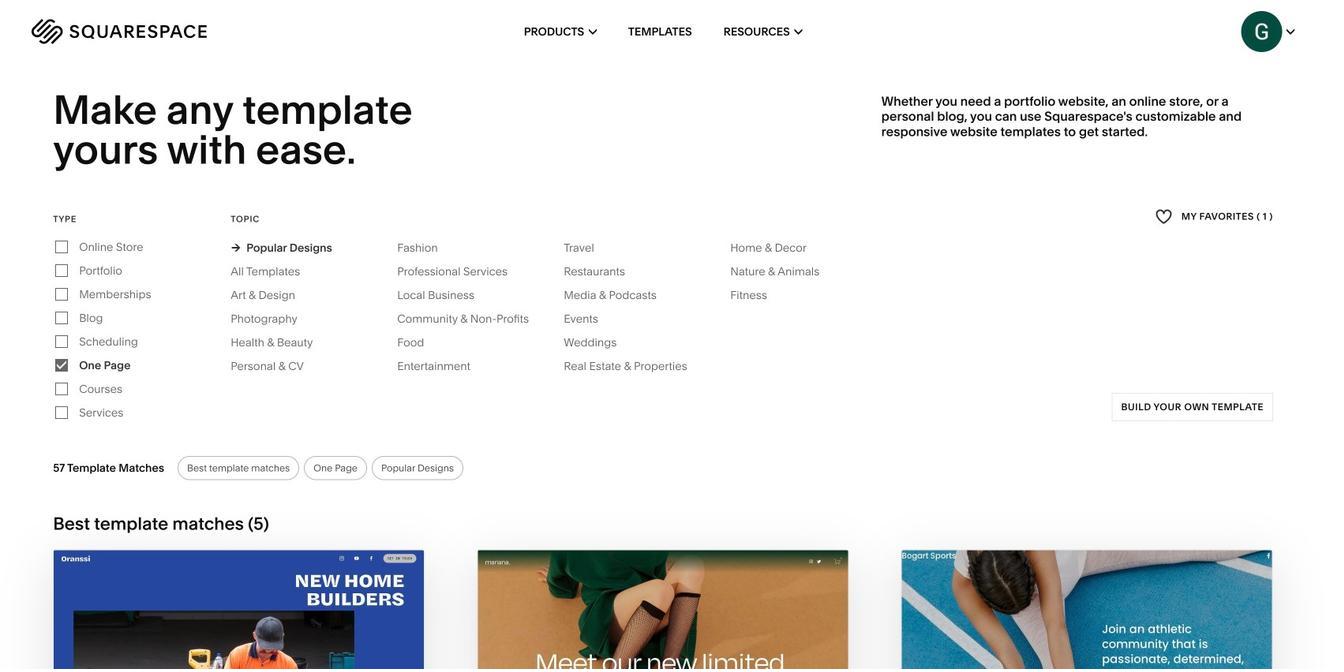 Task type: locate. For each thing, give the bounding box(es) containing it.
bogart image
[[902, 550, 1272, 669]]

oranssi image
[[54, 550, 424, 669]]



Task type: describe. For each thing, give the bounding box(es) containing it.
mariana image
[[478, 550, 848, 669]]



Task type: vqa. For each thing, say whether or not it's contained in the screenshot.
with to the top
no



